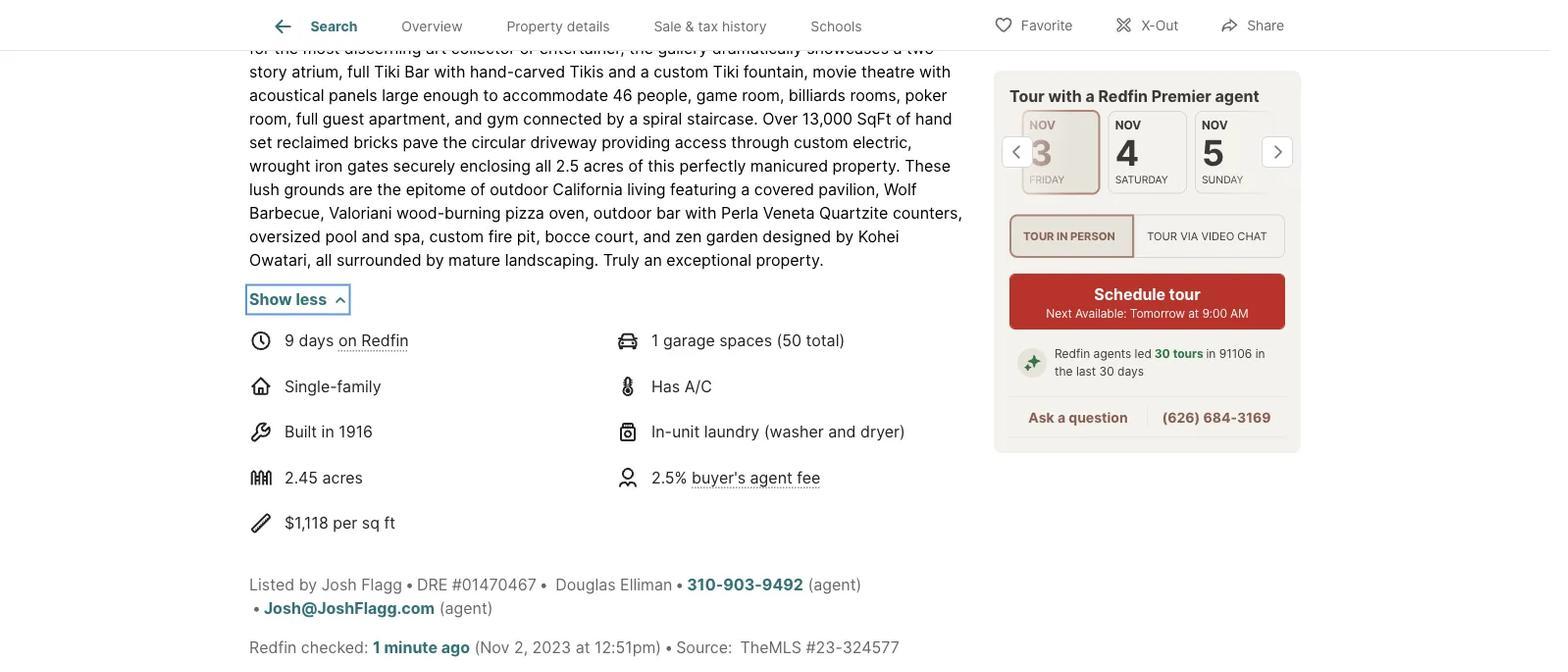Task type: describe. For each thing, give the bounding box(es) containing it.
via
[[1180, 229, 1198, 243]]

nov for 4
[[1115, 118, 1141, 132]]

0 vertical spatial 1
[[651, 331, 659, 351]]

overview tab
[[379, 3, 485, 50]]

nov for 5
[[1202, 118, 1228, 132]]

agent right 9492
[[813, 575, 856, 594]]

sunday
[[1202, 173, 1243, 185]]

nov 3 friday
[[1029, 118, 1065, 185]]

tab list containing search
[[249, 0, 900, 50]]

premier
[[1152, 86, 1211, 105]]

5
[[1202, 131, 1225, 174]]

redfin agents led 30 tours in 91106
[[1055, 347, 1252, 361]]

agent left fee
[[750, 468, 793, 487]]

agent down '01470467'
[[445, 599, 487, 618]]

(626) 684-3169 link
[[1162, 409, 1271, 426]]

listed by josh flagg • dre # 01470467 • douglas elliman • 310-903-9492 ( agent ) • josh@joshflagg.com ( agent )
[[249, 575, 862, 618]]

schedule tour next available: tomorrow at 9:00 am
[[1046, 285, 1249, 321]]

josh
[[321, 575, 357, 594]]

at inside schedule tour next available: tomorrow at 9:00 am
[[1188, 306, 1199, 321]]

tour for tour via video chat
[[1147, 229, 1177, 243]]

9
[[285, 331, 294, 351]]

• down the listed
[[252, 599, 261, 618]]

favorite button
[[977, 4, 1089, 45]]

x-out button
[[1097, 4, 1195, 45]]

tomorrow
[[1130, 306, 1185, 321]]

fee
[[797, 468, 821, 487]]

nov 4 saturday
[[1115, 118, 1168, 185]]

schools tab
[[789, 3, 884, 50]]

on
[[338, 331, 357, 351]]

show less
[[249, 290, 327, 309]]

tours
[[1173, 347, 1203, 361]]

sale
[[654, 18, 682, 35]]

01470467
[[462, 575, 536, 594]]

in right tours
[[1206, 347, 1216, 361]]

tour via video chat
[[1147, 229, 1267, 243]]

tour with a redfin premier agent
[[1010, 86, 1259, 105]]

am
[[1230, 306, 1249, 321]]

nov for 3
[[1029, 118, 1056, 132]]

• left source:
[[664, 638, 673, 657]]

single-family
[[285, 377, 381, 396]]

list box containing tour in person
[[1010, 214, 1285, 258]]

out
[[1155, 17, 1179, 34]]

0 vertical spatial )
[[856, 575, 862, 594]]

x-out
[[1141, 17, 1179, 34]]

tour
[[1169, 285, 1200, 304]]

schedule
[[1094, 285, 1165, 304]]

built in 1916
[[285, 423, 373, 442]]

share
[[1247, 17, 1284, 34]]

history
[[722, 18, 767, 35]]

ft
[[384, 514, 395, 533]]

310-
[[687, 575, 723, 594]]

tour for tour in person
[[1023, 229, 1054, 243]]

12:51pm)
[[595, 638, 661, 657]]

garage
[[663, 331, 715, 351]]

laundry
[[704, 423, 760, 442]]

2,
[[514, 638, 528, 657]]

&
[[685, 18, 694, 35]]

sq
[[362, 514, 380, 533]]

single-
[[285, 377, 337, 396]]

684-
[[1203, 409, 1237, 426]]

in the last 30 days
[[1055, 347, 1265, 379]]

tour for tour with a redfin premier agent
[[1010, 86, 1045, 105]]

agent right premier
[[1215, 86, 1259, 105]]

property details tab
[[485, 3, 632, 50]]

details
[[567, 18, 610, 35]]

324577
[[842, 638, 899, 657]]

$1,118
[[285, 514, 328, 533]]

• left the dre
[[405, 575, 414, 594]]

(626) 684-3169
[[1162, 409, 1271, 426]]

buyer's agent fee link
[[692, 468, 821, 487]]

available:
[[1075, 306, 1127, 321]]

family
[[337, 377, 381, 396]]

saturday
[[1115, 173, 1168, 185]]

last
[[1076, 365, 1096, 379]]

search
[[310, 18, 357, 35]]

redfin up 4
[[1098, 86, 1148, 105]]

in-unit laundry (washer and dryer)
[[651, 423, 905, 442]]

ask
[[1029, 409, 1054, 426]]

unit
[[672, 423, 700, 442]]

overview
[[401, 18, 463, 35]]

video
[[1201, 229, 1234, 243]]

days inside in the last 30 days
[[1118, 365, 1144, 379]]

sale & tax history tab
[[632, 3, 789, 50]]

1 horizontal spatial #
[[806, 638, 816, 657]]

x-
[[1141, 17, 1155, 34]]

dryer)
[[860, 423, 905, 442]]

30 for days
[[1099, 365, 1114, 379]]

(nov
[[474, 638, 510, 657]]

dre
[[417, 575, 448, 594]]

property details
[[507, 18, 610, 35]]

903-
[[723, 575, 762, 594]]

in right built
[[321, 423, 334, 442]]

friday
[[1029, 173, 1065, 185]]



Task type: vqa. For each thing, say whether or not it's contained in the screenshot.
ago
yes



Task type: locate. For each thing, give the bounding box(es) containing it.
(50
[[776, 331, 802, 351]]

$1,118 per sq ft
[[285, 514, 395, 533]]

4
[[1115, 131, 1139, 174]]

0 horizontal spatial 30
[[1099, 365, 1114, 379]]

1 vertical spatial a
[[1057, 409, 1065, 426]]

on redfin link
[[338, 331, 409, 351]]

tour left "with" on the top right of the page
[[1010, 86, 1045, 105]]

next image
[[1262, 137, 1293, 168]]

redfin left checked:
[[249, 638, 297, 657]]

2 nov from the left
[[1115, 118, 1141, 132]]

nov up previous image in the top right of the page
[[1029, 118, 1056, 132]]

at right 2023 on the bottom left of the page
[[576, 638, 590, 657]]

2.45 acres
[[285, 468, 363, 487]]

sale & tax history
[[654, 18, 767, 35]]

in right 91106
[[1255, 347, 1265, 361]]

• left 310- at the bottom left
[[675, 575, 684, 594]]

tour left person
[[1023, 229, 1054, 243]]

0 horizontal spatial days
[[299, 331, 334, 351]]

1 horizontal spatial (
[[808, 575, 813, 594]]

days
[[299, 331, 334, 351], [1118, 365, 1144, 379]]

1 horizontal spatial 30
[[1154, 347, 1170, 361]]

buyer's
[[692, 468, 746, 487]]

person
[[1070, 229, 1115, 243]]

1 horizontal spatial 1
[[651, 331, 659, 351]]

nov
[[1029, 118, 1056, 132], [1115, 118, 1141, 132], [1202, 118, 1228, 132]]

days down "led"
[[1118, 365, 1144, 379]]

in left person
[[1057, 229, 1068, 243]]

(
[[808, 575, 813, 594], [439, 599, 445, 618]]

( down the dre
[[439, 599, 445, 618]]

josh@joshflagg.com
[[264, 599, 435, 618]]

1 horizontal spatial )
[[856, 575, 862, 594]]

spaces
[[719, 331, 772, 351]]

with
[[1048, 86, 1082, 105]]

share button
[[1203, 4, 1301, 45]]

less
[[296, 290, 327, 309]]

1 horizontal spatial days
[[1118, 365, 1144, 379]]

themls
[[740, 638, 802, 657]]

3 nov from the left
[[1202, 118, 1228, 132]]

2.5%
[[651, 468, 687, 487]]

total)
[[806, 331, 845, 351]]

led
[[1135, 347, 1152, 361]]

30 down agents
[[1099, 365, 1114, 379]]

1 vertical spatial #
[[806, 638, 816, 657]]

1 horizontal spatial a
[[1086, 86, 1095, 105]]

redfin right the on
[[361, 331, 409, 351]]

chat
[[1237, 229, 1267, 243]]

source:
[[676, 638, 732, 657]]

) down '01470467'
[[487, 599, 493, 618]]

a right "with" on the top right of the page
[[1086, 86, 1095, 105]]

search link
[[271, 15, 357, 38]]

a/c
[[685, 377, 712, 396]]

1 left garage
[[651, 331, 659, 351]]

question
[[1069, 409, 1128, 426]]

favorite
[[1021, 17, 1073, 34]]

0 horizontal spatial a
[[1057, 409, 1065, 426]]

josh@joshflagg.com link
[[264, 599, 435, 618]]

days right 9
[[299, 331, 334, 351]]

a
[[1086, 86, 1095, 105], [1057, 409, 1065, 426]]

23-
[[816, 638, 842, 657]]

nov inside nov 5 sunday
[[1202, 118, 1228, 132]]

in
[[1057, 229, 1068, 243], [1206, 347, 1216, 361], [1255, 347, 1265, 361], [321, 423, 334, 442]]

at left 9:00
[[1188, 306, 1199, 321]]

2023
[[532, 638, 571, 657]]

3
[[1029, 131, 1053, 174]]

next
[[1046, 306, 1072, 321]]

list box
[[1010, 214, 1285, 258]]

and
[[828, 423, 856, 442]]

#
[[452, 575, 462, 594], [806, 638, 816, 657]]

schools
[[811, 18, 862, 35]]

1 left minute
[[373, 638, 380, 657]]

30
[[1154, 347, 1170, 361], [1099, 365, 1114, 379]]

• left douglas
[[539, 575, 548, 594]]

redfin checked: 1 minute ago (nov 2, 2023 at 12:51pm) • source: themls # 23-324577
[[249, 638, 899, 657]]

at
[[1188, 306, 1199, 321], [576, 638, 590, 657]]

agent
[[1215, 86, 1259, 105], [750, 468, 793, 487], [813, 575, 856, 594], [445, 599, 487, 618]]

tax
[[698, 18, 718, 35]]

nov inside nov 3 friday
[[1029, 118, 1056, 132]]

nov inside nov 4 saturday
[[1115, 118, 1141, 132]]

0 vertical spatial #
[[452, 575, 462, 594]]

0 horizontal spatial 1
[[373, 638, 380, 657]]

by
[[299, 575, 317, 594]]

# right the dre
[[452, 575, 462, 594]]

previous image
[[1002, 137, 1033, 168]]

1 vertical spatial 30
[[1099, 365, 1114, 379]]

1 vertical spatial 1
[[373, 638, 380, 657]]

flagg
[[361, 575, 402, 594]]

1916
[[339, 423, 373, 442]]

checked:
[[301, 638, 368, 657]]

0 vertical spatial 30
[[1154, 347, 1170, 361]]

# inside the listed by josh flagg • dre # 01470467 • douglas elliman • 310-903-9492 ( agent ) • josh@joshflagg.com ( agent )
[[452, 575, 462, 594]]

0 vertical spatial days
[[299, 331, 334, 351]]

91106
[[1219, 347, 1252, 361]]

nov down tour with a redfin premier agent
[[1115, 118, 1141, 132]]

# right themls
[[806, 638, 816, 657]]

0 horizontal spatial at
[[576, 638, 590, 657]]

in-
[[651, 423, 672, 442]]

9 days on redfin
[[285, 331, 409, 351]]

0 horizontal spatial (
[[439, 599, 445, 618]]

in inside in the last 30 days
[[1255, 347, 1265, 361]]

has a/c
[[651, 377, 712, 396]]

ago
[[441, 638, 470, 657]]

2 horizontal spatial nov
[[1202, 118, 1228, 132]]

tour left via
[[1147, 229, 1177, 243]]

redfin up the on the bottom
[[1055, 347, 1090, 361]]

1 nov from the left
[[1029, 118, 1056, 132]]

9492
[[762, 575, 803, 594]]

1 vertical spatial (
[[439, 599, 445, 618]]

) up 324577
[[856, 575, 862, 594]]

1 horizontal spatial nov
[[1115, 118, 1141, 132]]

( right 9492
[[808, 575, 813, 594]]

tab list
[[249, 0, 900, 50]]

0 horizontal spatial #
[[452, 575, 462, 594]]

30 right "led"
[[1154, 347, 1170, 361]]

1
[[651, 331, 659, 351], [373, 638, 380, 657]]

ask a question
[[1029, 409, 1128, 426]]

ask a question link
[[1029, 409, 1128, 426]]

30 for tours
[[1154, 347, 1170, 361]]

2.5% buyer's agent fee
[[651, 468, 821, 487]]

0 vertical spatial a
[[1086, 86, 1095, 105]]

0 horizontal spatial nov
[[1029, 118, 1056, 132]]

1 vertical spatial )
[[487, 599, 493, 618]]

nov down premier
[[1202, 118, 1228, 132]]

1 vertical spatial at
[[576, 638, 590, 657]]

minute
[[384, 638, 438, 657]]

show
[[249, 290, 292, 309]]

agents
[[1093, 347, 1131, 361]]

a right the ask
[[1057, 409, 1065, 426]]

30 inside in the last 30 days
[[1099, 365, 1114, 379]]

1 horizontal spatial at
[[1188, 306, 1199, 321]]

show less button
[[249, 288, 347, 312]]

0 horizontal spatial )
[[487, 599, 493, 618]]

elliman
[[620, 575, 672, 594]]

the
[[1055, 365, 1073, 379]]

built
[[285, 423, 317, 442]]

property
[[507, 18, 563, 35]]

listed
[[249, 575, 294, 594]]

tour
[[1010, 86, 1045, 105], [1023, 229, 1054, 243], [1147, 229, 1177, 243]]

0 vertical spatial at
[[1188, 306, 1199, 321]]

None button
[[1022, 110, 1100, 195], [1108, 111, 1187, 194], [1195, 111, 1274, 194], [1022, 110, 1100, 195], [1108, 111, 1187, 194], [1195, 111, 1274, 194]]

310-903-9492 link
[[687, 575, 803, 594]]

0 vertical spatial (
[[808, 575, 813, 594]]

nov 5 sunday
[[1202, 118, 1243, 185]]

douglas
[[556, 575, 616, 594]]

1 vertical spatial days
[[1118, 365, 1144, 379]]

has
[[651, 377, 680, 396]]

3169
[[1237, 409, 1271, 426]]



